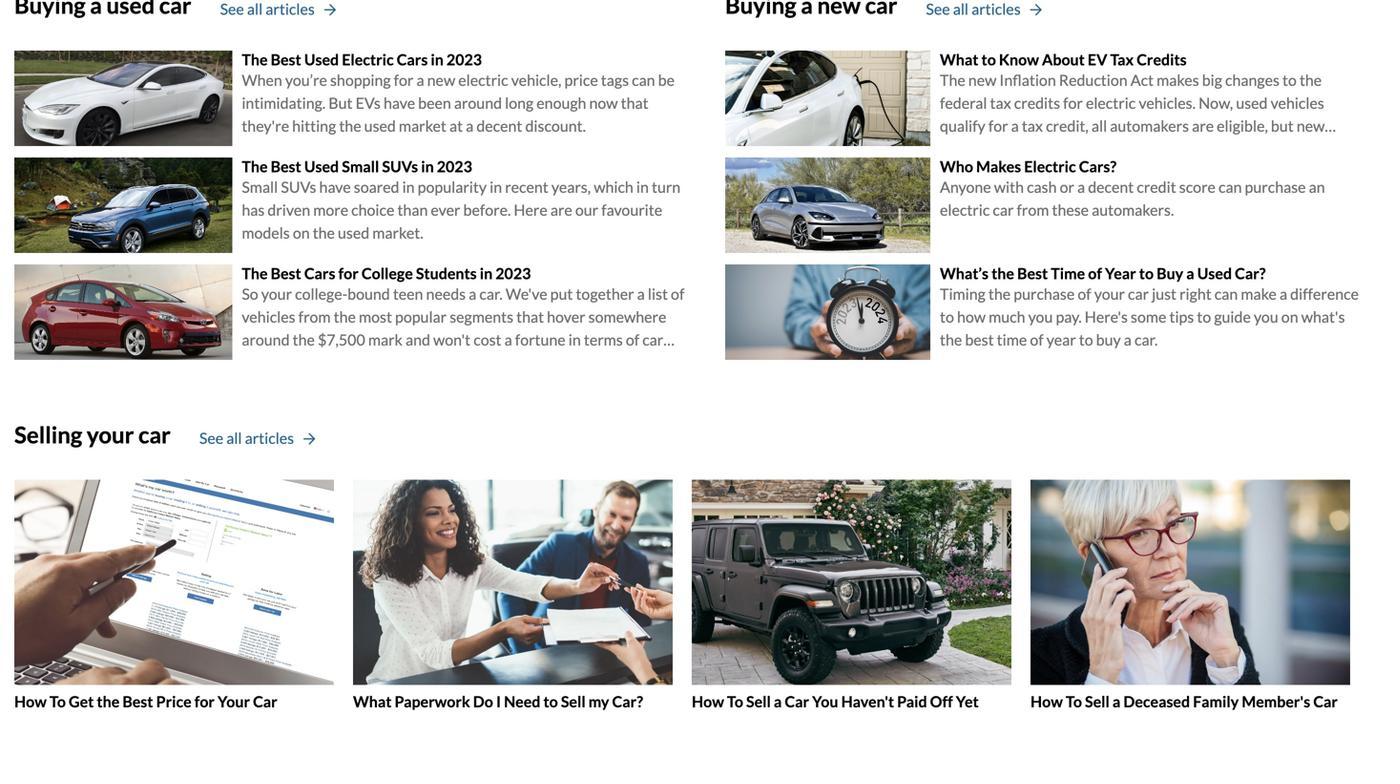 Task type: locate. For each thing, give the bounding box(es) containing it.
around inside the best cars for college students in 2023 so your college-bound teen needs a car. we've put together a list of vehicles from the most popular segments that hover somewhere around the $7,500 mark and won't cost a fortune in terms of car insurance.
[[242, 330, 290, 349]]

the inside the best cars for college students in 2023 so your college-bound teen needs a car. we've put together a list of vehicles from the most popular segments that hover somewhere around the $7,500 mark and won't cost a fortune in terms of car insurance.
[[242, 264, 268, 282]]

the best cars for college students in 2023 image
[[14, 264, 232, 360]]

to left get
[[50, 692, 66, 711]]

0 horizontal spatial sell
[[561, 692, 586, 711]]

2 horizontal spatial car
[[1314, 692, 1339, 711]]

used
[[304, 50, 339, 69], [304, 157, 339, 175], [1198, 264, 1233, 282]]

vehicles up the but
[[1271, 94, 1325, 112]]

1 horizontal spatial purchase
[[1246, 178, 1307, 196]]

1 horizontal spatial have
[[384, 94, 415, 112]]

selling your car
[[14, 421, 171, 448]]

teen
[[393, 285, 423, 303]]

purchase inside who makes electric cars? anyone with cash or a decent credit score can purchase an electric car from these automakers.
[[1246, 178, 1307, 196]]

makes
[[1157, 71, 1200, 89]]

1 vertical spatial car.
[[1135, 330, 1159, 349]]

1 vertical spatial used
[[304, 157, 339, 175]]

car inside the best cars for college students in 2023 so your college-bound teen needs a car. we've put together a list of vehicles from the most popular segments that hover somewhere around the $7,500 mark and won't cost a fortune in terms of car insurance.
[[643, 330, 664, 349]]

from down cash
[[1017, 201, 1050, 219]]

in left turn
[[637, 178, 649, 196]]

vehicles down the so
[[242, 307, 296, 326]]

pay.
[[1056, 307, 1082, 326]]

electric up shopping
[[342, 50, 394, 69]]

timing
[[941, 285, 986, 303]]

best inside the best used small suvs in 2023 small suvs have soared in popularity in recent years, which in turn has driven more choice than ever before. here are our favourite models on the used market.
[[271, 157, 301, 175]]

0 horizontal spatial on
[[293, 223, 310, 242]]

all right credit, on the top right
[[1092, 116, 1108, 135]]

limit
[[1020, 139, 1050, 158]]

best for you're
[[271, 50, 301, 69]]

used inside what to know about ev tax credits the new inflation reduction act makes big changes to the federal tax credits for electric vehicles. now, used vehicles qualify for a tax credit, all automakers are eligible, but new restrictions limit which vehicles qualify.
[[1237, 94, 1268, 112]]

big
[[1203, 71, 1223, 89]]

2 vertical spatial used
[[1198, 264, 1233, 282]]

0 vertical spatial small
[[342, 157, 379, 175]]

which down credit, on the top right
[[1053, 139, 1093, 158]]

a right buy
[[1125, 330, 1132, 349]]

car. inside the best cars for college students in 2023 so your college-bound teen needs a car. we've put together a list of vehicles from the most popular segments that hover somewhere around the $7,500 mark and won't cost a fortune in terms of car insurance.
[[480, 285, 503, 303]]

your right the so
[[261, 285, 292, 303]]

1 vertical spatial have
[[319, 178, 351, 196]]

won't
[[434, 330, 471, 349]]

which
[[1053, 139, 1093, 158], [594, 178, 634, 196]]

2 sell from the left
[[747, 692, 771, 711]]

car right "your"
[[253, 692, 278, 711]]

the up when
[[242, 50, 268, 69]]

2 vertical spatial used
[[338, 223, 370, 242]]

0 horizontal spatial purchase
[[1014, 285, 1075, 303]]

1 horizontal spatial cars
[[397, 50, 428, 69]]

2 vertical spatial 2023
[[496, 264, 531, 282]]

just
[[1153, 285, 1177, 303]]

in up been
[[431, 50, 444, 69]]

electric
[[342, 50, 394, 69], [1025, 157, 1077, 175]]

around up at
[[454, 94, 502, 112]]

decent down the long
[[477, 116, 523, 135]]

1 to from the left
[[50, 692, 66, 711]]

most
[[359, 307, 392, 326]]

automakers
[[1111, 116, 1190, 135]]

purchase
[[1246, 178, 1307, 196], [1014, 285, 1075, 303]]

so
[[242, 285, 258, 303]]

for right shopping
[[394, 71, 414, 89]]

decent inside the best used electric cars in 2023 when you're shopping for a new electric vehicle, price tags can be intimidating. but evs have been around long enough now that they're hitting the used market at a decent discount.
[[477, 116, 523, 135]]

on down driven
[[293, 223, 310, 242]]

0 horizontal spatial car?
[[613, 692, 643, 711]]

0 horizontal spatial car
[[253, 692, 278, 711]]

what paperwork do i need to sell my car? image
[[353, 480, 673, 685]]

car? inside what's the best time of year to buy a used car? timing the purchase of your car just right can make a difference to how much you pay. here's some tips to guide you on what's the best time of year to buy a car.
[[1236, 264, 1267, 282]]

inflation
[[1000, 71, 1057, 89]]

1 vertical spatial all
[[226, 429, 242, 448]]

1 horizontal spatial you
[[1255, 307, 1279, 326]]

the inside the best used small suvs in 2023 small suvs have soared in popularity in recent years, which in turn has driven more choice than ever before. here are our favourite models on the used market.
[[242, 157, 268, 175]]

2023 for the best used electric cars in 2023
[[447, 50, 482, 69]]

in up than
[[403, 178, 415, 196]]

cars up been
[[397, 50, 428, 69]]

the up the so
[[242, 264, 268, 282]]

to for how to sell a deceased family member's car
[[1066, 692, 1083, 711]]

who makes electric cars? image
[[726, 157, 931, 253]]

a
[[417, 71, 424, 89], [466, 116, 474, 135], [1012, 116, 1020, 135], [1078, 178, 1086, 196], [1187, 264, 1195, 282], [469, 285, 477, 303], [637, 285, 645, 303], [1280, 285, 1288, 303], [505, 330, 512, 349], [1125, 330, 1132, 349], [774, 692, 782, 711], [1113, 692, 1121, 711]]

1 vertical spatial decent
[[1089, 178, 1135, 196]]

0 vertical spatial electric
[[342, 50, 394, 69]]

0 horizontal spatial that
[[517, 307, 544, 326]]

car up some
[[1129, 285, 1150, 303]]

1 horizontal spatial car
[[785, 692, 810, 711]]

what for what paperwork do i need to sell my car?
[[353, 692, 392, 711]]

that inside the best cars for college students in 2023 so your college-bound teen needs a car. we've put together a list of vehicles from the most popular segments that hover somewhere around the $7,500 mark and won't cost a fortune in terms of car insurance.
[[517, 307, 544, 326]]

hitting
[[292, 116, 336, 135]]

car left see
[[138, 421, 171, 448]]

the for the best cars for college students in 2023 so your college-bound teen needs a car. we've put together a list of vehicles from the most popular segments that hover somewhere around the $7,500 mark and won't cost a fortune in terms of car insurance.
[[242, 264, 268, 282]]

0 horizontal spatial you
[[1029, 307, 1054, 326]]

how inside how to sell a deceased family member's car link
[[1031, 692, 1064, 711]]

car inside who makes electric cars? anyone with cash or a decent credit score can purchase an electric car from these automakers.
[[993, 201, 1014, 219]]

college-
[[295, 285, 348, 303]]

to
[[50, 692, 66, 711], [728, 692, 744, 711], [1066, 692, 1083, 711]]

0 horizontal spatial have
[[319, 178, 351, 196]]

0 vertical spatial car?
[[1236, 264, 1267, 282]]

that for we've
[[517, 307, 544, 326]]

car inside what's the best time of year to buy a used car? timing the purchase of your car just right can make a difference to how much you pay. here's some tips to guide you on what's the best time of year to buy a car.
[[1129, 285, 1150, 303]]

tax up limit
[[1022, 116, 1044, 135]]

what up federal
[[941, 50, 979, 69]]

0 horizontal spatial vehicles
[[242, 307, 296, 326]]

for left "your"
[[195, 692, 215, 711]]

0 horizontal spatial car.
[[480, 285, 503, 303]]

3 how from the left
[[1031, 692, 1064, 711]]

suvs up soared
[[382, 157, 418, 175]]

1 vertical spatial what
[[353, 692, 392, 711]]

do
[[473, 692, 494, 711]]

sell left my
[[561, 692, 586, 711]]

best for so
[[271, 264, 301, 282]]

to left deceased
[[1066, 692, 1083, 711]]

1 horizontal spatial new
[[969, 71, 997, 89]]

used inside the best used electric cars in 2023 when you're shopping for a new electric vehicle, price tags can be intimidating. but evs have been around long enough now that they're hitting the used market at a decent discount.
[[304, 50, 339, 69]]

best inside the best used electric cars in 2023 when you're shopping for a new electric vehicle, price tags can be intimidating. but evs have been around long enough now that they're hitting the used market at a decent discount.
[[271, 50, 301, 69]]

1 horizontal spatial all
[[1092, 116, 1108, 135]]

1 vertical spatial vehicles
[[1096, 139, 1150, 158]]

are down years,
[[551, 201, 573, 219]]

a left deceased
[[1113, 692, 1121, 711]]

the inside the best used electric cars in 2023 when you're shopping for a new electric vehicle, price tags can be intimidating. but evs have been around long enough now that they're hitting the used market at a decent discount.
[[242, 50, 268, 69]]

the best used small suvs in 2023 small suvs have soared in popularity in recent years, which in turn has driven more choice than ever before. here are our favourite models on the used market.
[[242, 157, 681, 242]]

0 vertical spatial all
[[1092, 116, 1108, 135]]

1 vertical spatial on
[[1282, 307, 1299, 326]]

0 vertical spatial tax
[[991, 94, 1012, 112]]

best
[[271, 50, 301, 69], [271, 157, 301, 175], [271, 264, 301, 282], [1018, 264, 1049, 282], [123, 692, 153, 711]]

electric inside the best used electric cars in 2023 when you're shopping for a new electric vehicle, price tags can be intimidating. but evs have been around long enough now that they're hitting the used market at a decent discount.
[[459, 71, 509, 89]]

0 horizontal spatial electric
[[459, 71, 509, 89]]

arrow right image
[[324, 3, 336, 17], [304, 433, 315, 446]]

0 vertical spatial cars
[[397, 50, 428, 69]]

what's the best time of year to buy a used car? image
[[726, 264, 931, 360]]

the left "best"
[[941, 330, 963, 349]]

used down choice
[[338, 223, 370, 242]]

suvs up driven
[[281, 178, 317, 196]]

1 vertical spatial tax
[[1022, 116, 1044, 135]]

0 horizontal spatial cars
[[304, 264, 336, 282]]

0 horizontal spatial are
[[551, 201, 573, 219]]

best left time
[[1018, 264, 1049, 282]]

small up soared
[[342, 157, 379, 175]]

new up been
[[427, 71, 456, 89]]

to left you
[[728, 692, 744, 711]]

2 horizontal spatial new
[[1297, 116, 1326, 135]]

car? up make
[[1236, 264, 1267, 282]]

2 how from the left
[[692, 692, 725, 711]]

used down evs
[[364, 116, 396, 135]]

restrictions
[[941, 139, 1017, 158]]

the best used small suvs in 2023 link
[[242, 157, 473, 175]]

the inside what to know about ev tax credits the new inflation reduction act makes big changes to the federal tax credits for electric vehicles. now, used vehicles qualify for a tax credit, all automakers are eligible, but new restrictions limit which vehicles qualify.
[[1300, 71, 1323, 89]]

2023 inside the best used small suvs in 2023 small suvs have soared in popularity in recent years, which in turn has driven more choice than ever before. here are our favourite models on the used market.
[[437, 157, 473, 175]]

all right see
[[226, 429, 242, 448]]

family
[[1194, 692, 1240, 711]]

car? right my
[[613, 692, 643, 711]]

to left 'buy'
[[1140, 264, 1154, 282]]

what's
[[941, 264, 989, 282]]

1 vertical spatial are
[[551, 201, 573, 219]]

a right "or"
[[1078, 178, 1086, 196]]

1 vertical spatial cars
[[304, 264, 336, 282]]

0 horizontal spatial how
[[14, 692, 47, 711]]

on
[[293, 223, 310, 242], [1282, 307, 1299, 326]]

1 vertical spatial used
[[364, 116, 396, 135]]

car left you
[[785, 692, 810, 711]]

purchase down time
[[1014, 285, 1075, 303]]

to right changes
[[1283, 71, 1297, 89]]

purchase for can
[[1246, 178, 1307, 196]]

0 vertical spatial suvs
[[382, 157, 418, 175]]

the for the best used electric cars in 2023 when you're shopping for a new electric vehicle, price tags can be intimidating. but evs have been around long enough now that they're hitting the used market at a decent discount.
[[242, 50, 268, 69]]

decent down cars?
[[1089, 178, 1135, 196]]

used up right at right
[[1198, 264, 1233, 282]]

get
[[69, 692, 94, 711]]

small
[[342, 157, 379, 175], [242, 178, 278, 196]]

now
[[590, 94, 618, 112]]

1 horizontal spatial how
[[692, 692, 725, 711]]

cash
[[1027, 178, 1057, 196]]

best inside what's the best time of year to buy a used car? timing the purchase of your car just right can make a difference to how much you pay. here's some tips to guide you on what's the best time of year to buy a car.
[[1018, 264, 1049, 282]]

can inside the best used electric cars in 2023 when you're shopping for a new electric vehicle, price tags can be intimidating. but evs have been around long enough now that they're hitting the used market at a decent discount.
[[632, 71, 656, 89]]

used down changes
[[1237, 94, 1268, 112]]

how to sell a deceased family member's car
[[1031, 692, 1339, 711]]

2 horizontal spatial electric
[[1087, 94, 1137, 112]]

1 horizontal spatial car.
[[1135, 330, 1159, 349]]

2 horizontal spatial your
[[1095, 285, 1126, 303]]

purchase left an
[[1246, 178, 1307, 196]]

market.
[[373, 223, 424, 242]]

purchase for the
[[1014, 285, 1075, 303]]

1 vertical spatial electric
[[1025, 157, 1077, 175]]

at
[[450, 116, 463, 135]]

arrow right image up the best used electric cars in 2023 link
[[324, 3, 336, 17]]

how inside how to sell a car you haven't paid off yet link
[[692, 692, 725, 711]]

0 horizontal spatial around
[[242, 330, 290, 349]]

purchase inside what's the best time of year to buy a used car? timing the purchase of your car just right can make a difference to how much you pay. here's some tips to guide you on what's the best time of year to buy a car.
[[1014, 285, 1075, 303]]

you
[[813, 692, 839, 711]]

can
[[632, 71, 656, 89], [1219, 178, 1243, 196], [1215, 285, 1239, 303]]

popular
[[395, 307, 447, 326]]

0 vertical spatial used
[[1237, 94, 1268, 112]]

2 to from the left
[[728, 692, 744, 711]]

an
[[1310, 178, 1326, 196]]

that down tags
[[621, 94, 649, 112]]

car down with
[[993, 201, 1014, 219]]

on left 'what's'
[[1282, 307, 1299, 326]]

1 horizontal spatial vehicles
[[1096, 139, 1150, 158]]

college
[[362, 264, 413, 282]]

recent
[[505, 178, 549, 196]]

0 vertical spatial 2023
[[447, 50, 482, 69]]

how to sell a car you haven't paid off yet image
[[692, 480, 1012, 685]]

used inside the best used small suvs in 2023 small suvs have soared in popularity in recent years, which in turn has driven more choice than ever before. here are our favourite models on the used market.
[[304, 157, 339, 175]]

1 horizontal spatial arrow right image
[[324, 3, 336, 17]]

electric inside the best used electric cars in 2023 when you're shopping for a new electric vehicle, price tags can be intimidating. but evs have been around long enough now that they're hitting the used market at a decent discount.
[[342, 50, 394, 69]]

1 horizontal spatial car?
[[1236, 264, 1267, 282]]

3 to from the left
[[1066, 692, 1083, 711]]

0 horizontal spatial what
[[353, 692, 392, 711]]

which up 'favourite' in the left of the page
[[594, 178, 634, 196]]

car
[[253, 692, 278, 711], [785, 692, 810, 711], [1314, 692, 1339, 711]]

the inside the best used small suvs in 2023 small suvs have soared in popularity in recent years, which in turn has driven more choice than ever before. here are our favourite models on the used market.
[[313, 223, 335, 242]]

tax
[[991, 94, 1012, 112], [1022, 116, 1044, 135]]

1 vertical spatial can
[[1219, 178, 1243, 196]]

1 horizontal spatial from
[[1017, 201, 1050, 219]]

0 vertical spatial from
[[1017, 201, 1050, 219]]

2 vertical spatial can
[[1215, 285, 1239, 303]]

but
[[1272, 116, 1295, 135]]

sell left you
[[747, 692, 771, 711]]

0 horizontal spatial decent
[[477, 116, 523, 135]]

in right students
[[480, 264, 493, 282]]

cars inside the best cars for college students in 2023 so your college-bound teen needs a car. we've put together a list of vehicles from the most popular segments that hover somewhere around the $7,500 mark and won't cost a fortune in terms of car insurance.
[[304, 264, 336, 282]]

electric up cash
[[1025, 157, 1077, 175]]

have up more
[[319, 178, 351, 196]]

cars up college-
[[304, 264, 336, 282]]

the for the best used small suvs in 2023 small suvs have soared in popularity in recent years, which in turn has driven more choice than ever before. here are our favourite models on the used market.
[[242, 157, 268, 175]]

sell left deceased
[[1086, 692, 1110, 711]]

1 horizontal spatial suvs
[[382, 157, 418, 175]]

1 horizontal spatial electric
[[941, 201, 990, 219]]

what inside what to know about ev tax credits the new inflation reduction act makes big changes to the federal tax credits for electric vehicles. now, used vehicles qualify for a tax credit, all automakers are eligible, but new restrictions limit which vehicles qualify.
[[941, 50, 979, 69]]

arrow right image inside see all articles link
[[304, 433, 315, 446]]

0 vertical spatial electric
[[459, 71, 509, 89]]

car right member's
[[1314, 692, 1339, 711]]

how for how to sell a car you haven't paid off yet
[[692, 692, 725, 711]]

a right make
[[1280, 285, 1288, 303]]

see all articles
[[199, 429, 294, 448]]

all
[[1092, 116, 1108, 135], [226, 429, 242, 448]]

on inside the best used small suvs in 2023 small suvs have soared in popularity in recent years, which in turn has driven more choice than ever before. here are our favourite models on the used market.
[[293, 223, 310, 242]]

new up federal
[[969, 71, 997, 89]]

which inside what to know about ev tax credits the new inflation reduction act makes big changes to the federal tax credits for electric vehicles. now, used vehicles qualify for a tax credit, all automakers are eligible, but new restrictions limit which vehicles qualify.
[[1053, 139, 1093, 158]]

the best cars for college students in 2023 link
[[242, 264, 531, 282]]

0 vertical spatial on
[[293, 223, 310, 242]]

0 horizontal spatial all
[[226, 429, 242, 448]]

best inside the best cars for college students in 2023 so your college-bound teen needs a car. we've put together a list of vehicles from the most popular segments that hover somewhere around the $7,500 mark and won't cost a fortune in terms of car insurance.
[[271, 264, 301, 282]]

choice
[[352, 201, 395, 219]]

a inside what to know about ev tax credits the new inflation reduction act makes big changes to the federal tax credits for electric vehicles. now, used vehicles qualify for a tax credit, all automakers are eligible, but new restrictions limit which vehicles qualify.
[[1012, 116, 1020, 135]]

0 vertical spatial around
[[454, 94, 502, 112]]

0 vertical spatial are
[[1193, 116, 1215, 135]]

and
[[406, 330, 431, 349]]

can up "guide" at the right of page
[[1215, 285, 1239, 303]]

0 horizontal spatial new
[[427, 71, 456, 89]]

decent
[[477, 116, 523, 135], [1089, 178, 1135, 196]]

what to know about ev tax credits the new inflation reduction act makes big changes to the federal tax credits for electric vehicles. now, used vehicles qualify for a tax credit, all automakers are eligible, but new restrictions limit which vehicles qualify.
[[941, 50, 1326, 158]]

the up federal
[[941, 71, 966, 89]]

car down somewhere
[[643, 330, 664, 349]]

3 sell from the left
[[1086, 692, 1110, 711]]

decent inside who makes electric cars? anyone with cash or a decent credit score can purchase an electric car from these automakers.
[[1089, 178, 1135, 196]]

vehicle,
[[511, 71, 562, 89]]

electric inside who makes electric cars? anyone with cash or a decent credit score can purchase an electric car from these automakers.
[[1025, 157, 1077, 175]]

0 horizontal spatial to
[[50, 692, 66, 711]]

the right changes
[[1300, 71, 1323, 89]]

best up the you're
[[271, 50, 301, 69]]

these
[[1053, 201, 1090, 219]]

1 how from the left
[[14, 692, 47, 711]]

1 horizontal spatial which
[[1053, 139, 1093, 158]]

tax down the inflation
[[991, 94, 1012, 112]]

the down 'they're'
[[242, 157, 268, 175]]

1 horizontal spatial what
[[941, 50, 979, 69]]

year
[[1106, 264, 1137, 282]]

for up bound
[[339, 264, 359, 282]]

can inside who makes electric cars? anyone with cash or a decent credit score can purchase an electric car from these automakers.
[[1219, 178, 1243, 196]]

electric inside who makes electric cars? anyone with cash or a decent credit score can purchase an electric car from these automakers.
[[941, 201, 990, 219]]

2 you from the left
[[1255, 307, 1279, 326]]

0 horizontal spatial which
[[594, 178, 634, 196]]

0 vertical spatial that
[[621, 94, 649, 112]]

small up has
[[242, 178, 278, 196]]

1 horizontal spatial electric
[[1025, 157, 1077, 175]]

what paperwork do i need to sell my car? link
[[353, 480, 673, 711]]

2 horizontal spatial how
[[1031, 692, 1064, 711]]

cars inside the best used electric cars in 2023 when you're shopping for a new electric vehicle, price tags can be intimidating. but evs have been around long enough now that they're hitting the used market at a decent discount.
[[397, 50, 428, 69]]

best up college-
[[271, 264, 301, 282]]

0 vertical spatial purchase
[[1246, 178, 1307, 196]]

that for tags
[[621, 94, 649, 112]]

are inside what to know about ev tax credits the new inflation reduction act makes big changes to the federal tax credits for electric vehicles. now, used vehicles qualify for a tax credit, all automakers are eligible, but new restrictions limit which vehicles qualify.
[[1193, 116, 1215, 135]]

0 horizontal spatial arrow right image
[[304, 433, 315, 446]]

in up popularity
[[421, 157, 434, 175]]

somewhere
[[589, 307, 667, 326]]

selling
[[14, 421, 82, 448]]

you down make
[[1255, 307, 1279, 326]]

the up much
[[989, 285, 1011, 303]]

0 horizontal spatial electric
[[342, 50, 394, 69]]

you're
[[285, 71, 327, 89]]

0 horizontal spatial from
[[299, 307, 331, 326]]

in
[[431, 50, 444, 69], [421, 157, 434, 175], [403, 178, 415, 196], [490, 178, 502, 196], [637, 178, 649, 196], [480, 264, 493, 282], [569, 330, 581, 349]]

a right the cost
[[505, 330, 512, 349]]

2 horizontal spatial to
[[1066, 692, 1083, 711]]

the best used small suvs in 2023 image
[[14, 157, 232, 253]]

a down credits
[[1012, 116, 1020, 135]]

2023 for the best used small suvs in 2023
[[437, 157, 473, 175]]

0 vertical spatial used
[[304, 50, 339, 69]]

you left pay.
[[1029, 307, 1054, 326]]

are down now,
[[1193, 116, 1215, 135]]

1 horizontal spatial decent
[[1089, 178, 1135, 196]]

tax
[[1111, 50, 1134, 69]]

much
[[989, 307, 1026, 326]]

electric up the long
[[459, 71, 509, 89]]

2023 up been
[[447, 50, 482, 69]]

to right "need"
[[544, 692, 558, 711]]

mark
[[368, 330, 403, 349]]

best up driven
[[271, 157, 301, 175]]

can inside what's the best time of year to buy a used car? timing the purchase of your car just right can make a difference to how much you pay. here's some tips to guide you on what's the best time of year to buy a car.
[[1215, 285, 1239, 303]]

what to know about ev tax credits link
[[941, 50, 1187, 69]]

for inside the best cars for college students in 2023 so your college-bound teen needs a car. we've put together a list of vehicles from the most popular segments that hover somewhere around the $7,500 mark and won't cost a fortune in terms of car insurance.
[[339, 264, 359, 282]]

1 vertical spatial which
[[594, 178, 634, 196]]

0 vertical spatial decent
[[477, 116, 523, 135]]

yet
[[957, 692, 979, 711]]

0 horizontal spatial your
[[87, 421, 134, 448]]

1 vertical spatial around
[[242, 330, 290, 349]]

0 horizontal spatial tax
[[991, 94, 1012, 112]]

1 horizontal spatial that
[[621, 94, 649, 112]]

how inside how to get the best price for your car link
[[14, 692, 47, 711]]

put
[[551, 285, 573, 303]]

qualify.
[[1153, 139, 1200, 158]]

1 vertical spatial arrow right image
[[304, 433, 315, 446]]

2 vertical spatial vehicles
[[242, 307, 296, 326]]

have inside the best used electric cars in 2023 when you're shopping for a new electric vehicle, price tags can be intimidating. but evs have been around long enough now that they're hitting the used market at a decent discount.
[[384, 94, 415, 112]]

0 vertical spatial have
[[384, 94, 415, 112]]

that inside the best used electric cars in 2023 when you're shopping for a new electric vehicle, price tags can be intimidating. but evs have been around long enough now that they're hitting the used market at a decent discount.
[[621, 94, 649, 112]]

2 horizontal spatial vehicles
[[1271, 94, 1325, 112]]

1 vertical spatial purchase
[[1014, 285, 1075, 303]]

to inside the what paperwork do i need to sell my car? link
[[544, 692, 558, 711]]

the right the what's
[[992, 264, 1015, 282]]

from down college-
[[299, 307, 331, 326]]

best for suvs
[[271, 157, 301, 175]]

0 vertical spatial car.
[[480, 285, 503, 303]]

the down more
[[313, 223, 335, 242]]

new right the but
[[1297, 116, 1326, 135]]

1 vertical spatial electric
[[1087, 94, 1137, 112]]

that
[[621, 94, 649, 112], [517, 307, 544, 326]]

to for how to get the best price for your car
[[50, 692, 66, 711]]

1 vertical spatial that
[[517, 307, 544, 326]]

vehicles
[[1271, 94, 1325, 112], [1096, 139, 1150, 158], [242, 307, 296, 326]]

your down what's the best time of year to buy a used car? link
[[1095, 285, 1126, 303]]

driven
[[268, 201, 310, 219]]

2023 inside the best used electric cars in 2023 when you're shopping for a new electric vehicle, price tags can be intimidating. but evs have been around long enough now that they're hitting the used market at a decent discount.
[[447, 50, 482, 69]]



Task type: vqa. For each thing, say whether or not it's contained in the screenshot.
Like
no



Task type: describe. For each thing, give the bounding box(es) containing it.
right
[[1180, 285, 1212, 303]]

paid
[[898, 692, 928, 711]]

1 horizontal spatial tax
[[1022, 116, 1044, 135]]

score
[[1180, 178, 1216, 196]]

with
[[995, 178, 1025, 196]]

about
[[1043, 50, 1085, 69]]

intimidating.
[[242, 94, 326, 112]]

to right tips
[[1198, 307, 1212, 326]]

how to sell a deceased family member's car link
[[1031, 480, 1351, 711]]

how
[[958, 307, 986, 326]]

off
[[931, 692, 954, 711]]

how to sell a deceased family member's car image
[[1031, 480, 1351, 685]]

popularity
[[418, 178, 487, 196]]

best
[[966, 330, 995, 349]]

here
[[514, 201, 548, 219]]

what's the best time of year to buy a used car? timing the purchase of your car just right can make a difference to how much you pay. here's some tips to guide you on what's the best time of year to buy a car.
[[941, 264, 1360, 349]]

qualify
[[941, 116, 986, 135]]

from inside who makes electric cars? anyone with cash or a decent credit score can purchase an electric car from these automakers.
[[1017, 201, 1050, 219]]

in up before. at the top of the page
[[490, 178, 502, 196]]

fortune
[[515, 330, 566, 349]]

have inside the best used small suvs in 2023 small suvs have soared in popularity in recent years, which in turn has driven more choice than ever before. here are our favourite models on the used market.
[[319, 178, 351, 196]]

price
[[565, 71, 598, 89]]

0 vertical spatial vehicles
[[1271, 94, 1325, 112]]

the inside the best used electric cars in 2023 when you're shopping for a new electric vehicle, price tags can be intimidating. but evs have been around long enough now that they're hitting the used market at a decent discount.
[[339, 116, 361, 135]]

for inside the best used electric cars in 2023 when you're shopping for a new electric vehicle, price tags can be intimidating. but evs have been around long enough now that they're hitting the used market at a decent discount.
[[394, 71, 414, 89]]

know
[[1000, 50, 1040, 69]]

how for how to get the best price for your car
[[14, 692, 47, 711]]

arrow right image
[[1031, 3, 1043, 17]]

from inside the best cars for college students in 2023 so your college-bound teen needs a car. we've put together a list of vehicles from the most popular segments that hover somewhere around the $7,500 mark and won't cost a fortune in terms of car insurance.
[[299, 307, 331, 326]]

the up the $7,500
[[334, 307, 356, 326]]

to left how
[[941, 307, 955, 326]]

used inside what's the best time of year to buy a used car? timing the purchase of your car just right can make a difference to how much you pay. here's some tips to guide you on what's the best time of year to buy a car.
[[1198, 264, 1233, 282]]

the best used electric cars in 2023 link
[[242, 50, 482, 69]]

in down hover
[[569, 330, 581, 349]]

difference
[[1291, 285, 1360, 303]]

2023 inside the best cars for college students in 2023 so your college-bound teen needs a car. we've put together a list of vehicles from the most popular segments that hover somewhere around the $7,500 mark and won't cost a fortune in terms of car insurance.
[[496, 264, 531, 282]]

tags
[[601, 71, 629, 89]]

bound
[[348, 285, 390, 303]]

the up insurance.
[[293, 330, 315, 349]]

how to get the best price for your car
[[14, 692, 278, 711]]

how for how to sell a deceased family member's car
[[1031, 692, 1064, 711]]

make
[[1242, 285, 1277, 303]]

around inside the best used electric cars in 2023 when you're shopping for a new electric vehicle, price tags can be intimidating. but evs have been around long enough now that they're hitting the used market at a decent discount.
[[454, 94, 502, 112]]

best left price
[[123, 692, 153, 711]]

to left know
[[982, 50, 997, 69]]

0 vertical spatial arrow right image
[[324, 3, 336, 17]]

deceased
[[1124, 692, 1191, 711]]

2 car from the left
[[785, 692, 810, 711]]

a right 'buy'
[[1187, 264, 1195, 282]]

insurance.
[[242, 353, 310, 372]]

than
[[398, 201, 428, 219]]

who makes electric cars? link
[[941, 157, 1117, 175]]

anyone
[[941, 178, 992, 196]]

your inside what's the best time of year to buy a used car? timing the purchase of your car just right can make a difference to how much you pay. here's some tips to guide you on what's the best time of year to buy a car.
[[1095, 285, 1126, 303]]

3 car from the left
[[1314, 692, 1339, 711]]

more
[[313, 201, 349, 219]]

1 vertical spatial suvs
[[281, 178, 317, 196]]

which inside the best used small suvs in 2023 small suvs have soared in popularity in recent years, which in turn has driven more choice than ever before. here are our favourite models on the used market.
[[594, 178, 634, 196]]

cars?
[[1080, 157, 1117, 175]]

sell for how to sell a deceased family member's car
[[1086, 692, 1110, 711]]

credit,
[[1047, 116, 1089, 135]]

used inside the best used electric cars in 2023 when you're shopping for a new electric vehicle, price tags can be intimidating. but evs have been around long enough now that they're hitting the used market at a decent discount.
[[364, 116, 396, 135]]

my
[[589, 692, 610, 711]]

has
[[242, 201, 265, 219]]

$7,500
[[318, 330, 365, 349]]

on inside what's the best time of year to buy a used car? timing the purchase of your car just right can make a difference to how much you pay. here's some tips to guide you on what's the best time of year to buy a car.
[[1282, 307, 1299, 326]]

years,
[[552, 178, 591, 196]]

in inside the best used electric cars in 2023 when you're shopping for a new electric vehicle, price tags can be intimidating. but evs have been around long enough now that they're hitting the used market at a decent discount.
[[431, 50, 444, 69]]

shopping
[[330, 71, 391, 89]]

evs
[[356, 94, 381, 112]]

new inside the best used electric cars in 2023 when you're shopping for a new electric vehicle, price tags can be intimidating. but evs have been around long enough now that they're hitting the used market at a decent discount.
[[427, 71, 456, 89]]

to for how to sell a car you haven't paid off yet
[[728, 692, 744, 711]]

what to know about ev tax credits image
[[726, 50, 931, 146]]

haven't
[[842, 692, 895, 711]]

terms
[[584, 330, 623, 349]]

time
[[997, 330, 1028, 349]]

guide
[[1215, 307, 1252, 326]]

what's
[[1302, 307, 1346, 326]]

paperwork
[[395, 692, 470, 711]]

the best cars for college students in 2023 so your college-bound teen needs a car. we've put together a list of vehicles from the most popular segments that hover somewhere around the $7,500 mark and won't cost a fortune in terms of car insurance.
[[242, 264, 685, 372]]

federal
[[941, 94, 988, 112]]

a left list
[[637, 285, 645, 303]]

how to get the best price for your car link
[[14, 480, 334, 711]]

before.
[[464, 201, 511, 219]]

your
[[218, 692, 250, 711]]

to left buy
[[1080, 330, 1094, 349]]

been
[[418, 94, 451, 112]]

who makes electric cars? anyone with cash or a decent credit score can purchase an electric car from these automakers.
[[941, 157, 1326, 219]]

car. inside what's the best time of year to buy a used car? timing the purchase of your car just right can make a difference to how much you pay. here's some tips to guide you on what's the best time of year to buy a car.
[[1135, 330, 1159, 349]]

buy
[[1097, 330, 1122, 349]]

credits
[[1137, 50, 1187, 69]]

1 horizontal spatial small
[[342, 157, 379, 175]]

how to sell a car you haven't paid off yet
[[692, 692, 979, 711]]

sell for how to sell a car you haven't paid off yet
[[747, 692, 771, 711]]

a right at
[[466, 116, 474, 135]]

used for you're
[[304, 50, 339, 69]]

market
[[399, 116, 447, 135]]

who
[[941, 157, 974, 175]]

year
[[1047, 330, 1077, 349]]

enough
[[537, 94, 587, 112]]

used inside the best used small suvs in 2023 small suvs have soared in popularity in recent years, which in turn has driven more choice than ever before. here are our favourite models on the used market.
[[338, 223, 370, 242]]

but
[[329, 94, 353, 112]]

used for suvs
[[304, 157, 339, 175]]

students
[[416, 264, 477, 282]]

1 sell from the left
[[561, 692, 586, 711]]

act
[[1131, 71, 1154, 89]]

list
[[648, 285, 668, 303]]

automakers.
[[1092, 201, 1175, 219]]

1 vertical spatial small
[[242, 178, 278, 196]]

they're
[[242, 116, 289, 135]]

needs
[[426, 285, 466, 303]]

a up been
[[417, 71, 424, 89]]

for up restrictions
[[989, 116, 1009, 135]]

1 car from the left
[[253, 692, 278, 711]]

the best used electric cars in 2023 image
[[14, 50, 232, 146]]

a left you
[[774, 692, 782, 711]]

electric inside what to know about ev tax credits the new inflation reduction act makes big changes to the federal tax credits for electric vehicles. now, used vehicles qualify for a tax credit, all automakers are eligible, but new restrictions limit which vehicles qualify.
[[1087, 94, 1137, 112]]

need
[[504, 692, 541, 711]]

your inside the best cars for college students in 2023 so your college-bound teen needs a car. we've put together a list of vehicles from the most popular segments that hover somewhere around the $7,500 mark and won't cost a fortune in terms of car insurance.
[[261, 285, 292, 303]]

all inside what to know about ev tax credits the new inflation reduction act makes big changes to the federal tax credits for electric vehicles. now, used vehicles qualify for a tax credit, all automakers are eligible, but new restrictions limit which vehicles qualify.
[[1092, 116, 1108, 135]]

eligible,
[[1218, 116, 1269, 135]]

we've
[[506, 285, 548, 303]]

buy
[[1157, 264, 1184, 282]]

a up segments
[[469, 285, 477, 303]]

1 you from the left
[[1029, 307, 1054, 326]]

a inside who makes electric cars? anyone with cash or a decent credit score can purchase an electric car from these automakers.
[[1078, 178, 1086, 196]]

discount.
[[526, 116, 586, 135]]

what for what to know about ev tax credits the new inflation reduction act makes big changes to the federal tax credits for electric vehicles. now, used vehicles qualify for a tax credit, all automakers are eligible, but new restrictions limit which vehicles qualify.
[[941, 50, 979, 69]]

1 vertical spatial car?
[[613, 692, 643, 711]]

be
[[659, 71, 675, 89]]

credits
[[1015, 94, 1061, 112]]

changes
[[1226, 71, 1280, 89]]

turn
[[652, 178, 681, 196]]

for up credit, on the top right
[[1064, 94, 1084, 112]]

some
[[1132, 307, 1167, 326]]

cost
[[474, 330, 502, 349]]

the right get
[[97, 692, 120, 711]]

are inside the best used small suvs in 2023 small suvs have soared in popularity in recent years, which in turn has driven more choice than ever before. here are our favourite models on the used market.
[[551, 201, 573, 219]]

the inside what to know about ev tax credits the new inflation reduction act makes big changes to the federal tax credits for electric vehicles. now, used vehicles qualify for a tax credit, all automakers are eligible, but new restrictions limit which vehicles qualify.
[[941, 71, 966, 89]]

time
[[1052, 264, 1086, 282]]

how to get the best price for your car image
[[14, 480, 334, 685]]

vehicles inside the best cars for college students in 2023 so your college-bound teen needs a car. we've put together a list of vehicles from the most popular segments that hover somewhere around the $7,500 mark and won't cost a fortune in terms of car insurance.
[[242, 307, 296, 326]]



